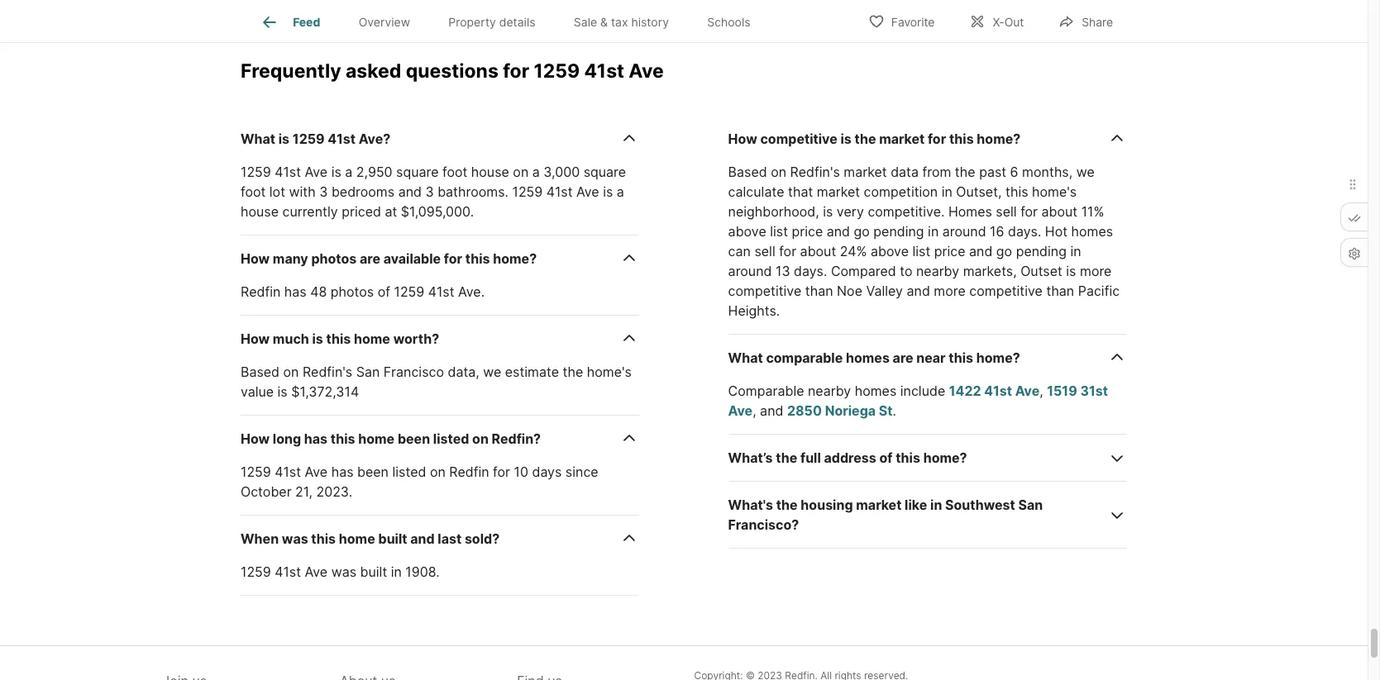Task type: describe. For each thing, give the bounding box(es) containing it.
on inside based on redfin's san francisco data, we estimate the home's value is $1,372,314
[[283, 364, 299, 381]]

1 horizontal spatial price
[[935, 243, 966, 260]]

what is 1259 41st ave? button
[[241, 116, 640, 162]]

market inside dropdown button
[[880, 131, 925, 148]]

frequently asked questions for 1259 41st ave
[[241, 59, 664, 82]]

in down competitive.
[[928, 224, 939, 240]]

1259 down sale on the left top
[[534, 59, 580, 82]]

has inside '1259 41st ave has been listed on redfin for 10 days since october 21, 2023.'
[[332, 464, 354, 481]]

1422 41st ave link
[[950, 383, 1040, 400]]

market up very
[[817, 184, 861, 200]]

homes for comparable nearby homes include 1422 41st ave ,
[[855, 383, 897, 400]]

been inside dropdown button
[[398, 431, 430, 448]]

homes
[[949, 204, 993, 220]]

housing
[[801, 497, 853, 514]]

homes for what comparable homes are near this home?
[[846, 350, 890, 367]]

redfin's for that
[[791, 164, 840, 181]]

1 vertical spatial foot
[[241, 184, 266, 200]]

data
[[891, 164, 919, 181]]

comparable
[[766, 350, 843, 367]]

full
[[801, 450, 821, 467]]

$1,095,000.
[[401, 204, 474, 220]]

many
[[273, 251, 308, 267]]

pacific
[[1079, 283, 1120, 300]]

how for how much is this home worth?
[[241, 331, 270, 348]]

home? up past
[[977, 131, 1021, 148]]

ave for 1259 41st ave has been listed on redfin for 10 days since october 21, 2023.
[[305, 464, 328, 481]]

is inside based on redfin's san francisco data, we estimate the home's value is $1,372,314
[[278, 384, 288, 401]]

1 horizontal spatial more
[[1081, 263, 1112, 280]]

how many photos are available for this home?
[[241, 251, 537, 267]]

details
[[500, 15, 536, 29]]

for inside dropdown button
[[444, 251, 463, 267]]

11%
[[1082, 204, 1105, 220]]

10
[[514, 464, 529, 481]]

based for based on redfin's san francisco data, we estimate the home's value is $1,372,314
[[241, 364, 280, 381]]

very
[[837, 204, 865, 220]]

0 horizontal spatial redfin
[[241, 284, 281, 301]]

1422
[[950, 383, 982, 400]]

listed inside dropdown button
[[433, 431, 469, 448]]

near
[[917, 350, 946, 367]]

21,
[[295, 484, 313, 501]]

2850 noriega st link
[[788, 403, 893, 420]]

value
[[241, 384, 274, 401]]

what's the housing market like in southwest san francisco? button
[[729, 483, 1128, 550]]

sold?
[[465, 531, 500, 548]]

2 3 from the left
[[426, 184, 434, 200]]

october
[[241, 484, 292, 501]]

what for what is 1259 41st ave?
[[241, 131, 276, 148]]

overview
[[359, 15, 410, 29]]

the inside how competitive is the market for this home? dropdown button
[[855, 131, 877, 148]]

41st inside '1259 41st ave has been listed on redfin for 10 days since october 21, 2023.'
[[275, 464, 301, 481]]

and down very
[[827, 224, 851, 240]]

estimate
[[505, 364, 559, 381]]

1 vertical spatial around
[[729, 263, 772, 280]]

what's the full address of this home?
[[729, 450, 968, 467]]

1 vertical spatial was
[[332, 565, 357, 581]]

market down how competitive is the market for this home?
[[844, 164, 887, 181]]

this up like
[[896, 450, 921, 467]]

for inside dropdown button
[[928, 131, 947, 148]]

what for what comparable homes are near this home?
[[729, 350, 763, 367]]

0 horizontal spatial ,
[[753, 403, 757, 420]]

31st
[[1081, 383, 1109, 400]]

in inside what's the housing market like in southwest san francisco?
[[931, 497, 943, 514]]

ave for 1259 41st ave was built in 1908.
[[305, 565, 328, 581]]

41st inside 1259 41st ave is a 2,950 square foot house on a 3,000 square foot lot with 3 bedrooms and 3 bathrooms.
[[275, 164, 301, 181]]

0 horizontal spatial days.
[[794, 263, 828, 280]]

2 than from the left
[[1047, 283, 1075, 300]]

the inside based on redfin's market data  from the past 6 months, we calculate that market competition in outset, this home's neighborhood, is very competitive. homes sell for about 11% above list price and  go pending in around 16 days. hot homes can  sell for about 24% above list price and  go pending in around 13 days. compared to nearby markets, outset is more competitive than noe valley and more competitive than pacific heights.
[[955, 164, 976, 181]]

&
[[601, 15, 608, 29]]

0 vertical spatial foot
[[443, 164, 468, 181]]

for down details
[[503, 59, 530, 82]]

outset,
[[957, 184, 1002, 200]]

bedrooms
[[332, 184, 395, 200]]

the inside what's the housing market like in southwest san francisco?
[[777, 497, 798, 514]]

competitive inside dropdown button
[[761, 131, 838, 148]]

noe
[[837, 283, 863, 300]]

1 horizontal spatial pending
[[1017, 243, 1067, 260]]

what's
[[729, 450, 773, 467]]

homes inside based on redfin's market data  from the past 6 months, we calculate that market competition in outset, this home's neighborhood, is very competitive. homes sell for about 11% above list price and  go pending in around 16 days. hot homes can  sell for about 24% above list price and  go pending in around 13 days. compared to nearby markets, outset is more competitive than noe valley and more competitive than pacific heights.
[[1072, 224, 1114, 240]]

1259 inside dropdown button
[[293, 131, 325, 148]]

hot
[[1046, 224, 1068, 240]]

this right much
[[326, 331, 351, 348]]

out
[[1005, 14, 1025, 29]]

what comparable homes are near this home?
[[729, 350, 1021, 367]]

property details tab
[[430, 2, 555, 42]]

1 vertical spatial photos
[[331, 284, 374, 301]]

calculate
[[729, 184, 785, 200]]

data,
[[448, 364, 480, 381]]

days
[[532, 464, 562, 481]]

41st down &
[[585, 59, 625, 82]]

from
[[923, 164, 952, 181]]

overview tab
[[340, 2, 430, 42]]

on inside dropdown button
[[473, 431, 489, 448]]

1259 41st ave is a house currently priced at $1,095,000.
[[241, 184, 625, 220]]

built for was
[[360, 565, 387, 581]]

home for worth?
[[354, 331, 390, 348]]

sale & tax history tab
[[555, 2, 688, 42]]

tax
[[611, 15, 628, 29]]

since
[[566, 464, 599, 481]]

include
[[901, 383, 946, 400]]

this up from
[[950, 131, 974, 148]]

a for 1259 41st ave is a 2,950 square foot house on a 3,000 square foot lot with 3 bedrooms and 3 bathrooms.
[[345, 164, 353, 181]]

feed
[[293, 15, 321, 29]]

comparable nearby homes include 1422 41st ave ,
[[729, 383, 1048, 400]]

ave for 1519 31st ave
[[729, 403, 753, 420]]

ave for 1259 41st ave is a house currently priced at $1,095,000.
[[577, 184, 600, 200]]

is inside 1259 41st ave is a house currently priced at $1,095,000.
[[603, 184, 613, 200]]

home? up like
[[924, 450, 968, 467]]

x-out
[[993, 14, 1025, 29]]

this down $1,372,314
[[331, 431, 355, 448]]

2850
[[788, 403, 822, 420]]

house inside 1259 41st ave is a house currently priced at $1,095,000.
[[241, 204, 279, 220]]

1 horizontal spatial a
[[533, 164, 540, 181]]

1259 down available
[[394, 284, 425, 301]]

asked
[[346, 59, 402, 82]]

1 vertical spatial about
[[801, 243, 837, 260]]

this inside "dropdown button"
[[949, 350, 974, 367]]

francisco?
[[729, 517, 799, 534]]

0 vertical spatial around
[[943, 224, 987, 240]]

schools tab
[[688, 2, 770, 42]]

when
[[241, 531, 279, 548]]

sale
[[574, 15, 597, 29]]

property
[[449, 15, 496, 29]]

for up 13
[[780, 243, 797, 260]]

how long has this home been listed on redfin? button
[[241, 416, 640, 463]]

what's the housing market like in southwest san francisco?
[[729, 497, 1044, 534]]

1259 41st ave is a 2,950 square foot house on a 3,000 square foot lot with 3 bedrooms and 3 bathrooms.
[[241, 164, 626, 200]]

redfin's for $1,372,314
[[303, 364, 353, 381]]

1259 41st ave was built in 1908.
[[241, 565, 440, 581]]

months,
[[1023, 164, 1073, 181]]

share
[[1082, 14, 1114, 29]]

0 horizontal spatial price
[[792, 224, 823, 240]]

redfin has 48 photos of 1259 41st ave.
[[241, 284, 485, 301]]

41st down when
[[275, 565, 301, 581]]

0 vertical spatial ,
[[1040, 383, 1044, 400]]

address
[[824, 450, 877, 467]]

what's
[[729, 497, 774, 514]]

this inside dropdown button
[[466, 251, 490, 267]]

comparable
[[729, 383, 805, 400]]

san inside what's the housing market like in southwest san francisco?
[[1019, 497, 1044, 514]]

redfin inside '1259 41st ave has been listed on redfin for 10 days since october 21, 2023.'
[[449, 464, 489, 481]]

how competitive is the market for this home? button
[[729, 116, 1128, 162]]

1 horizontal spatial days.
[[1009, 224, 1042, 240]]

how much is this home worth? button
[[241, 316, 640, 363]]

1908.
[[406, 565, 440, 581]]

competitive up heights.
[[729, 283, 802, 300]]

that
[[788, 184, 814, 200]]

much
[[273, 331, 309, 348]]

, and 2850 noriega st .
[[753, 403, 897, 420]]

x-
[[993, 14, 1005, 29]]

1 horizontal spatial sell
[[996, 204, 1017, 220]]

for inside '1259 41st ave has been listed on redfin for 10 days since october 21, 2023.'
[[493, 464, 511, 481]]

bathrooms.
[[438, 184, 509, 200]]

what comparable homes are near this home? button
[[729, 335, 1128, 382]]

noriega
[[825, 403, 876, 420]]

share button
[[1045, 4, 1128, 38]]

st
[[879, 403, 893, 420]]

1 horizontal spatial go
[[997, 243, 1013, 260]]

what is 1259 41st ave?
[[241, 131, 391, 148]]

of for this
[[880, 450, 893, 467]]

redfin?
[[492, 431, 541, 448]]

home's inside based on redfin's san francisco data, we estimate the home's value is $1,372,314
[[587, 364, 632, 381]]

0 horizontal spatial above
[[729, 224, 767, 240]]

41st inside 1259 41st ave is a house currently priced at $1,095,000.
[[547, 184, 573, 200]]



Task type: vqa. For each thing, say whether or not it's contained in the screenshot.
not within the School service boundaries are intended to be used as a reference only; they may change and are not
no



Task type: locate. For each thing, give the bounding box(es) containing it.
1 vertical spatial redfin
[[449, 464, 489, 481]]

and inside 1259 41st ave is a 2,950 square foot house on a 3,000 square foot lot with 3 bedrooms and 3 bathrooms.
[[398, 184, 422, 200]]

0 horizontal spatial listed
[[393, 464, 426, 481]]

1 horizontal spatial listed
[[433, 431, 469, 448]]

1 horizontal spatial foot
[[443, 164, 468, 181]]

3,000
[[544, 164, 580, 181]]

built up 1908.
[[378, 531, 407, 548]]

valley
[[867, 283, 904, 300]]

1 horizontal spatial are
[[893, 350, 914, 367]]

0 horizontal spatial around
[[729, 263, 772, 280]]

home? inside dropdown button
[[493, 251, 537, 267]]

1 vertical spatial of
[[880, 450, 893, 467]]

more
[[1081, 263, 1112, 280], [934, 283, 966, 300]]

1259 up with
[[293, 131, 325, 148]]

0 vertical spatial home's
[[1033, 184, 1077, 200]]

been inside '1259 41st ave has been listed on redfin for 10 days since october 21, 2023.'
[[357, 464, 389, 481]]

pending up outset
[[1017, 243, 1067, 260]]

a
[[345, 164, 353, 181], [533, 164, 540, 181], [617, 184, 625, 200]]

0 vertical spatial go
[[854, 224, 870, 240]]

0 horizontal spatial a
[[345, 164, 353, 181]]

this up 1259 41st ave was built in 1908.
[[311, 531, 336, 548]]

6
[[1011, 164, 1019, 181]]

long
[[273, 431, 301, 448]]

market up data
[[880, 131, 925, 148]]

days. right 13
[[794, 263, 828, 280]]

we inside based on redfin's san francisco data, we estimate the home's value is $1,372,314
[[483, 364, 502, 381]]

is inside 1259 41st ave is a 2,950 square foot house on a 3,000 square foot lot with 3 bedrooms and 3 bathrooms.
[[332, 164, 342, 181]]

based inside based on redfin's market data  from the past 6 months, we calculate that market competition in outset, this home's neighborhood, is very competitive. homes sell for about 11% above list price and  go pending in around 16 days. hot homes can  sell for about 24% above list price and  go pending in around 13 days. compared to nearby markets, outset is more competitive than noe valley and more competitive than pacific heights.
[[729, 164, 768, 181]]

what inside "dropdown button"
[[729, 350, 763, 367]]

home? up 1422 41st ave link
[[977, 350, 1021, 367]]

1 vertical spatial home
[[358, 431, 395, 448]]

than
[[806, 283, 834, 300], [1047, 283, 1075, 300]]

x-out button
[[956, 4, 1039, 38]]

home
[[354, 331, 390, 348], [358, 431, 395, 448], [339, 531, 375, 548]]

photos inside dropdown button
[[311, 251, 357, 267]]

1 horizontal spatial been
[[398, 431, 430, 448]]

compared
[[831, 263, 897, 280]]

are left near
[[893, 350, 914, 367]]

market
[[880, 131, 925, 148], [844, 164, 887, 181], [817, 184, 861, 200], [857, 497, 902, 514]]

how competitive is the market for this home?
[[729, 131, 1021, 148]]

0 vertical spatial what
[[241, 131, 276, 148]]

how up calculate
[[729, 131, 758, 148]]

1 vertical spatial been
[[357, 464, 389, 481]]

1 horizontal spatial than
[[1047, 283, 1075, 300]]

1519
[[1048, 383, 1078, 400]]

schools
[[708, 15, 751, 29]]

1 horizontal spatial ,
[[1040, 383, 1044, 400]]

and up $1,095,000. at the top left of the page
[[398, 184, 422, 200]]

are up redfin has 48 photos of 1259 41st ave.
[[360, 251, 381, 267]]

1 vertical spatial ,
[[753, 403, 757, 420]]

ave inside '1259 41st ave has been listed on redfin for 10 days since october 21, 2023.'
[[305, 464, 328, 481]]

has inside the how long has this home been listed on redfin? dropdown button
[[304, 431, 328, 448]]

1 horizontal spatial san
[[1019, 497, 1044, 514]]

0 vertical spatial about
[[1042, 204, 1078, 220]]

1 vertical spatial has
[[304, 431, 328, 448]]

1 vertical spatial more
[[934, 283, 966, 300]]

how inside how much is this home worth? dropdown button
[[241, 331, 270, 348]]

home left worth?
[[354, 331, 390, 348]]

and down to
[[907, 283, 931, 300]]

are inside "how many photos are available for this home?" dropdown button
[[360, 251, 381, 267]]

0 horizontal spatial based
[[241, 364, 280, 381]]

around down the can
[[729, 263, 772, 280]]

on down the how long has this home been listed on redfin? dropdown button
[[430, 464, 446, 481]]

.
[[893, 403, 897, 420]]

1 vertical spatial days.
[[794, 263, 828, 280]]

homes up st
[[855, 383, 897, 400]]

and left the last
[[411, 531, 435, 548]]

for down the months,
[[1021, 204, 1038, 220]]

of for 1259
[[378, 284, 391, 301]]

are inside "what comparable homes are near this home?" "dropdown button"
[[893, 350, 914, 367]]

0 horizontal spatial what
[[241, 131, 276, 148]]

currently
[[283, 204, 338, 220]]

2 vertical spatial homes
[[855, 383, 897, 400]]

1 vertical spatial above
[[871, 243, 909, 260]]

above up to
[[871, 243, 909, 260]]

are for homes
[[893, 350, 914, 367]]

2 vertical spatial has
[[332, 464, 354, 481]]

the inside what's the full address of this home? dropdown button
[[776, 450, 798, 467]]

41st inside dropdown button
[[328, 131, 356, 148]]

nearby right to
[[917, 263, 960, 280]]

the inside based on redfin's san francisco data, we estimate the home's value is $1,372,314
[[563, 364, 584, 381]]

price down neighborhood,
[[792, 224, 823, 240]]

about
[[1042, 204, 1078, 220], [801, 243, 837, 260]]

ave down 'history'
[[629, 59, 664, 82]]

41st left ave.
[[428, 284, 455, 301]]

frequently
[[241, 59, 341, 82]]

home?
[[977, 131, 1021, 148], [493, 251, 537, 267], [977, 350, 1021, 367], [924, 450, 968, 467]]

days.
[[1009, 224, 1042, 240], [794, 263, 828, 280]]

how left long
[[241, 431, 270, 448]]

1 horizontal spatial about
[[1042, 204, 1078, 220]]

0 horizontal spatial been
[[357, 464, 389, 481]]

house up bathrooms.
[[471, 164, 510, 181]]

ave inside 1519 31st ave
[[729, 403, 753, 420]]

on left the redfin? at the bottom left
[[473, 431, 489, 448]]

, down comparable
[[753, 403, 757, 420]]

1 vertical spatial built
[[360, 565, 387, 581]]

tab list
[[241, 0, 783, 42]]

favorite button
[[854, 4, 949, 38]]

ave left 1519
[[1016, 383, 1040, 400]]

sale & tax history
[[574, 15, 669, 29]]

how for how many photos are available for this home?
[[241, 251, 270, 267]]

listed inside '1259 41st ave has been listed on redfin for 10 days since october 21, 2023.'
[[393, 464, 426, 481]]

home for been
[[358, 431, 395, 448]]

ave inside 1259 41st ave is a 2,950 square foot house on a 3,000 square foot lot with 3 bedrooms and 3 bathrooms.
[[305, 164, 328, 181]]

3 right with
[[320, 184, 328, 200]]

1 vertical spatial pending
[[1017, 243, 1067, 260]]

redfin down the how long has this home been listed on redfin? dropdown button
[[449, 464, 489, 481]]

1 vertical spatial nearby
[[808, 383, 852, 400]]

market left like
[[857, 497, 902, 514]]

nearby up , and 2850 noriega st .
[[808, 383, 852, 400]]

ave
[[629, 59, 664, 82], [305, 164, 328, 181], [577, 184, 600, 200], [1016, 383, 1040, 400], [729, 403, 753, 420], [305, 464, 328, 481], [305, 565, 328, 581]]

for left 10
[[493, 464, 511, 481]]

listed up '1259 41st ave has been listed on redfin for 10 days since october 21, 2023.'
[[433, 431, 469, 448]]

and down comparable
[[760, 403, 784, 420]]

tab list containing feed
[[241, 0, 783, 42]]

1 horizontal spatial we
[[1077, 164, 1095, 181]]

foot
[[443, 164, 468, 181], [241, 184, 266, 200]]

than down outset
[[1047, 283, 1075, 300]]

market inside what's the housing market like in southwest san francisco?
[[857, 497, 902, 514]]

0 horizontal spatial was
[[282, 531, 308, 548]]

1259 down when
[[241, 565, 271, 581]]

the up francisco?
[[777, 497, 798, 514]]

1519 31st ave link
[[729, 383, 1109, 420]]

based for based on redfin's market data  from the past 6 months, we calculate that market competition in outset, this home's neighborhood, is very competitive. homes sell for about 11% above list price and  go pending in around 16 days. hot homes can  sell for about 24% above list price and  go pending in around 13 days. compared to nearby markets, outset is more competitive than noe valley and more competitive than pacific heights.
[[729, 164, 768, 181]]

and up markets,
[[970, 243, 993, 260]]

1 horizontal spatial of
[[880, 450, 893, 467]]

1 vertical spatial list
[[913, 243, 931, 260]]

priced
[[342, 204, 381, 220]]

1 horizontal spatial redfin
[[449, 464, 489, 481]]

has up 2023.
[[332, 464, 354, 481]]

0 horizontal spatial are
[[360, 251, 381, 267]]

2 horizontal spatial a
[[617, 184, 625, 200]]

how left many
[[241, 251, 270, 267]]

pending down competitive.
[[874, 224, 925, 240]]

san down how much is this home worth? at the left
[[356, 364, 380, 381]]

the up competition
[[855, 131, 877, 148]]

favorite
[[892, 14, 935, 29]]

3
[[320, 184, 328, 200], [426, 184, 434, 200]]

on up calculate
[[771, 164, 787, 181]]

square up 1259 41st ave is a house currently priced at $1,095,000. at the top left of the page
[[396, 164, 439, 181]]

home's inside based on redfin's market data  from the past 6 months, we calculate that market competition in outset, this home's neighborhood, is very competitive. homes sell for about 11% above list price and  go pending in around 16 days. hot homes can  sell for about 24% above list price and  go pending in around 13 days. compared to nearby markets, outset is more competitive than noe valley and more competitive than pacific heights.
[[1033, 184, 1077, 200]]

this inside dropdown button
[[311, 531, 336, 548]]

1 vertical spatial home's
[[587, 364, 632, 381]]

0 horizontal spatial 3
[[320, 184, 328, 200]]

of inside dropdown button
[[880, 450, 893, 467]]

photos
[[311, 251, 357, 267], [331, 284, 374, 301]]

on inside 1259 41st ave is a 2,950 square foot house on a 3,000 square foot lot with 3 bedrooms and 3 bathrooms.
[[513, 164, 529, 181]]

1 vertical spatial redfin's
[[303, 364, 353, 381]]

available
[[384, 251, 441, 267]]

this inside based on redfin's market data  from the past 6 months, we calculate that market competition in outset, this home's neighborhood, is very competitive. homes sell for about 11% above list price and  go pending in around 16 days. hot homes can  sell for about 24% above list price and  go pending in around 13 days. compared to nearby markets, outset is more competitive than noe valley and more competitive than pacific heights.
[[1006, 184, 1029, 200]]

48
[[310, 284, 327, 301]]

house inside 1259 41st ave is a 2,950 square foot house on a 3,000 square foot lot with 3 bedrooms and 3 bathrooms.
[[471, 164, 510, 181]]

1259 right bathrooms.
[[513, 184, 543, 200]]

how inside dropdown button
[[241, 431, 270, 448]]

0 horizontal spatial house
[[241, 204, 279, 220]]

, left 1519
[[1040, 383, 1044, 400]]

on inside based on redfin's market data  from the past 6 months, we calculate that market competition in outset, this home's neighborhood, is very competitive. homes sell for about 11% above list price and  go pending in around 16 days. hot homes can  sell for about 24% above list price and  go pending in around 13 days. compared to nearby markets, outset is more competitive than noe valley and more competitive than pacific heights.
[[771, 164, 787, 181]]

in right like
[[931, 497, 943, 514]]

this right near
[[949, 350, 974, 367]]

when was this home built and last sold? button
[[241, 517, 640, 563]]

0 vertical spatial redfin
[[241, 284, 281, 301]]

of right address
[[880, 450, 893, 467]]

on
[[513, 164, 529, 181], [771, 164, 787, 181], [283, 364, 299, 381], [473, 431, 489, 448], [430, 464, 446, 481]]

home inside dropdown button
[[339, 531, 375, 548]]

ave for 1259 41st ave is a 2,950 square foot house on a 3,000 square foot lot with 3 bedrooms and 3 bathrooms.
[[305, 164, 328, 181]]

1259
[[534, 59, 580, 82], [293, 131, 325, 148], [241, 164, 271, 181], [513, 184, 543, 200], [394, 284, 425, 301], [241, 464, 271, 481], [241, 565, 271, 581]]

1 horizontal spatial square
[[584, 164, 626, 181]]

homes
[[1072, 224, 1114, 240], [846, 350, 890, 367], [855, 383, 897, 400]]

0 vertical spatial are
[[360, 251, 381, 267]]

0 vertical spatial of
[[378, 284, 391, 301]]

1 than from the left
[[806, 283, 834, 300]]

0 horizontal spatial foot
[[241, 184, 266, 200]]

nearby inside based on redfin's market data  from the past 6 months, we calculate that market competition in outset, this home's neighborhood, is very competitive. homes sell for about 11% above list price and  go pending in around 16 days. hot homes can  sell for about 24% above list price and  go pending in around 13 days. compared to nearby markets, outset is more competitive than noe valley and more competitive than pacific heights.
[[917, 263, 960, 280]]

built down when was this home built and last sold?
[[360, 565, 387, 581]]

ave inside 1259 41st ave is a house currently priced at $1,095,000.
[[577, 184, 600, 200]]

on left "3,000"
[[513, 164, 529, 181]]

in left 1908.
[[391, 565, 402, 581]]

was inside when was this home built and last sold? dropdown button
[[282, 531, 308, 548]]

0 vertical spatial san
[[356, 364, 380, 381]]

home? inside "dropdown button"
[[977, 350, 1021, 367]]

1519 31st ave
[[729, 383, 1109, 420]]

0 vertical spatial house
[[471, 164, 510, 181]]

0 horizontal spatial list
[[770, 224, 788, 240]]

has
[[284, 284, 307, 301], [304, 431, 328, 448], [332, 464, 354, 481]]

1 vertical spatial house
[[241, 204, 279, 220]]

41st down "3,000"
[[547, 184, 573, 200]]

for up ave.
[[444, 251, 463, 267]]

we right the months,
[[1077, 164, 1095, 181]]

sell up 16
[[996, 204, 1017, 220]]

1 horizontal spatial redfin's
[[791, 164, 840, 181]]

redfin's inside based on redfin's market data  from the past 6 months, we calculate that market competition in outset, this home's neighborhood, is very competitive. homes sell for about 11% above list price and  go pending in around 16 days. hot homes can  sell for about 24% above list price and  go pending in around 13 days. compared to nearby markets, outset is more competitive than noe valley and more competitive than pacific heights.
[[791, 164, 840, 181]]

history
[[632, 15, 669, 29]]

41st
[[585, 59, 625, 82], [328, 131, 356, 148], [275, 164, 301, 181], [547, 184, 573, 200], [428, 284, 455, 301], [985, 383, 1013, 400], [275, 464, 301, 481], [275, 565, 301, 581]]

and
[[398, 184, 422, 200], [827, 224, 851, 240], [970, 243, 993, 260], [907, 283, 931, 300], [760, 403, 784, 420], [411, 531, 435, 548]]

1 vertical spatial homes
[[846, 350, 890, 367]]

1 horizontal spatial based
[[729, 164, 768, 181]]

how many photos are available for this home? button
[[241, 236, 640, 282]]

in
[[942, 184, 953, 200], [928, 224, 939, 240], [1071, 243, 1082, 260], [931, 497, 943, 514], [391, 565, 402, 581]]

we right data,
[[483, 364, 502, 381]]

days. right 16
[[1009, 224, 1042, 240]]

redfin's up that
[[791, 164, 840, 181]]

competitive down markets,
[[970, 283, 1043, 300]]

2 square from the left
[[584, 164, 626, 181]]

how for how competitive is the market for this home?
[[729, 131, 758, 148]]

1 horizontal spatial list
[[913, 243, 931, 260]]

how much is this home worth?
[[241, 331, 440, 348]]

outset
[[1021, 263, 1063, 280]]

0 vertical spatial listed
[[433, 431, 469, 448]]

go
[[854, 224, 870, 240], [997, 243, 1013, 260]]

ave.
[[458, 284, 485, 301]]

1 vertical spatial sell
[[755, 243, 776, 260]]

based inside based on redfin's san francisco data, we estimate the home's value is $1,372,314
[[241, 364, 280, 381]]

0 vertical spatial list
[[770, 224, 788, 240]]

about up hot
[[1042, 204, 1078, 220]]

we inside based on redfin's market data  from the past 6 months, we calculate that market competition in outset, this home's neighborhood, is very competitive. homes sell for about 11% above list price and  go pending in around 16 days. hot homes can  sell for about 24% above list price and  go pending in around 13 days. compared to nearby markets, outset is more competitive than noe valley and more competitive than pacific heights.
[[1077, 164, 1095, 181]]

san
[[356, 364, 380, 381], [1019, 497, 1044, 514]]

homes down 11%
[[1072, 224, 1114, 240]]

how inside "how many photos are available for this home?" dropdown button
[[241, 251, 270, 267]]

competitive up that
[[761, 131, 838, 148]]

redfin
[[241, 284, 281, 301], [449, 464, 489, 481]]

what up lot
[[241, 131, 276, 148]]

a for 1259 41st ave is a house currently priced at $1,095,000.
[[617, 184, 625, 200]]

0 horizontal spatial home's
[[587, 364, 632, 381]]

homes up comparable nearby homes include 1422 41st ave ,
[[846, 350, 890, 367]]

been down the how long has this home been listed on redfin?
[[357, 464, 389, 481]]

photos up 48
[[311, 251, 357, 267]]

redfin's inside based on redfin's san francisco data, we estimate the home's value is $1,372,314
[[303, 364, 353, 381]]

1259 inside 1259 41st ave is a 2,950 square foot house on a 3,000 square foot lot with 3 bedrooms and 3 bathrooms.
[[241, 164, 271, 181]]

in down from
[[942, 184, 953, 200]]

than left noe
[[806, 283, 834, 300]]

0 horizontal spatial square
[[396, 164, 439, 181]]

0 horizontal spatial we
[[483, 364, 502, 381]]

1 vertical spatial price
[[935, 243, 966, 260]]

16
[[990, 224, 1005, 240]]

the left full
[[776, 450, 798, 467]]

0 vertical spatial photos
[[311, 251, 357, 267]]

41st up 21,
[[275, 464, 301, 481]]

1 vertical spatial we
[[483, 364, 502, 381]]

been up '1259 41st ave has been listed on redfin for 10 days since october 21, 2023.'
[[398, 431, 430, 448]]

built inside when was this home built and last sold? dropdown button
[[378, 531, 407, 548]]

this down the 6
[[1006, 184, 1029, 200]]

3 up $1,095,000. at the top left of the page
[[426, 184, 434, 200]]

1259 inside '1259 41st ave has been listed on redfin for 10 days since october 21, 2023.'
[[241, 464, 271, 481]]

2,950
[[356, 164, 393, 181]]

on inside '1259 41st ave has been listed on redfin for 10 days since october 21, 2023.'
[[430, 464, 446, 481]]

home up 1259 41st ave was built in 1908.
[[339, 531, 375, 548]]

1 square from the left
[[396, 164, 439, 181]]

0 vertical spatial been
[[398, 431, 430, 448]]

0 horizontal spatial sell
[[755, 243, 776, 260]]

0 horizontal spatial pending
[[874, 224, 925, 240]]

0 horizontal spatial of
[[378, 284, 391, 301]]

are for photos
[[360, 251, 381, 267]]

sell
[[996, 204, 1017, 220], [755, 243, 776, 260]]

0 vertical spatial based
[[729, 164, 768, 181]]

1 horizontal spatial above
[[871, 243, 909, 260]]

what inside dropdown button
[[241, 131, 276, 148]]

1 horizontal spatial was
[[332, 565, 357, 581]]

southwest
[[946, 497, 1016, 514]]

0 horizontal spatial than
[[806, 283, 834, 300]]

$1,372,314
[[291, 384, 359, 401]]

list
[[770, 224, 788, 240], [913, 243, 931, 260]]

built for home
[[378, 531, 407, 548]]

1259 inside 1259 41st ave is a house currently priced at $1,095,000.
[[513, 184, 543, 200]]

this up ave.
[[466, 251, 490, 267]]

neighborhood,
[[729, 204, 820, 220]]

what's the full address of this home? button
[[729, 435, 1128, 483]]

has right long
[[304, 431, 328, 448]]

and inside dropdown button
[[411, 531, 435, 548]]

a inside 1259 41st ave is a house currently priced at $1,095,000.
[[617, 184, 625, 200]]

1 vertical spatial listed
[[393, 464, 426, 481]]

41st left the ave?
[[328, 131, 356, 148]]

last
[[438, 531, 462, 548]]

0 vertical spatial has
[[284, 284, 307, 301]]

redfin's up $1,372,314
[[303, 364, 353, 381]]

are
[[360, 251, 381, 267], [893, 350, 914, 367]]

like
[[905, 497, 928, 514]]

ave down "3,000"
[[577, 184, 600, 200]]

built
[[378, 531, 407, 548], [360, 565, 387, 581]]

41st up lot
[[275, 164, 301, 181]]

0 horizontal spatial go
[[854, 224, 870, 240]]

with
[[289, 184, 316, 200]]

how inside how competitive is the market for this home? dropdown button
[[729, 131, 758, 148]]

redfin down many
[[241, 284, 281, 301]]

41st right 1422
[[985, 383, 1013, 400]]

13
[[776, 263, 791, 280]]

24%
[[840, 243, 867, 260]]

0 horizontal spatial redfin's
[[303, 364, 353, 381]]

0 vertical spatial sell
[[996, 204, 1017, 220]]

0 vertical spatial was
[[282, 531, 308, 548]]

0 horizontal spatial about
[[801, 243, 837, 260]]

1 horizontal spatial nearby
[[917, 263, 960, 280]]

san inside based on redfin's san francisco data, we estimate the home's value is $1,372,314
[[356, 364, 380, 381]]

about left 24%
[[801, 243, 837, 260]]

1 3 from the left
[[320, 184, 328, 200]]

0 vertical spatial nearby
[[917, 263, 960, 280]]

in up pacific at the right of page
[[1071, 243, 1082, 260]]

competitive.
[[868, 204, 945, 220]]

0 vertical spatial we
[[1077, 164, 1095, 181]]

how for how long has this home been listed on redfin?
[[241, 431, 270, 448]]

home's right estimate at bottom
[[587, 364, 632, 381]]

homes inside "dropdown button"
[[846, 350, 890, 367]]

0 vertical spatial price
[[792, 224, 823, 240]]

1259 41st ave has been listed on redfin for 10 days since october 21, 2023.
[[241, 464, 599, 501]]



